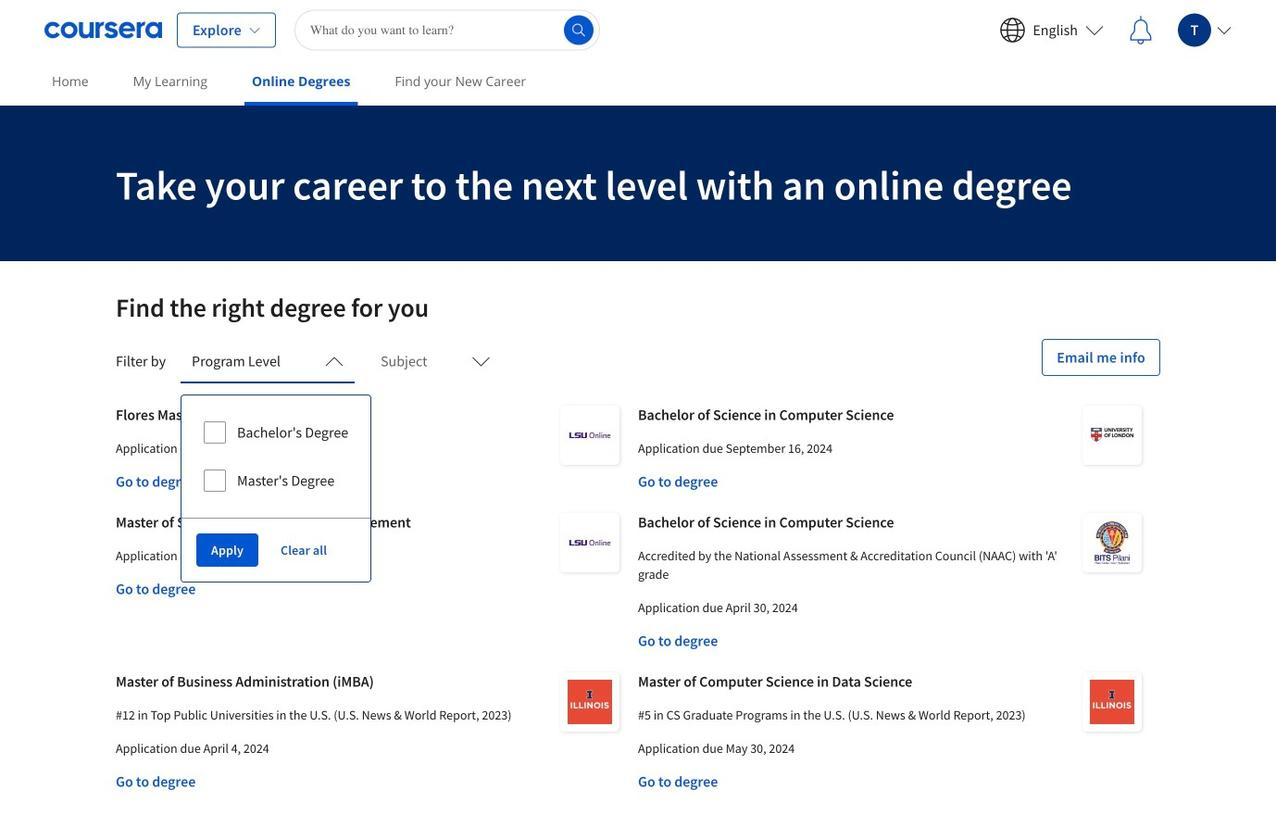 Task type: locate. For each thing, give the bounding box(es) containing it.
coursera image
[[44, 15, 162, 45]]

options list list box
[[182, 396, 371, 518]]

2 university of illinois at urbana-champaign image from the left
[[1083, 672, 1142, 732]]

0 horizontal spatial university of illinois at urbana-champaign image
[[560, 672, 620, 732]]

1 vertical spatial louisiana state university image
[[560, 513, 620, 572]]

2 louisiana state university image from the top
[[560, 513, 620, 572]]

1 horizontal spatial university of illinois at urbana-champaign image
[[1083, 672, 1142, 732]]

1 university of illinois at urbana-champaign image from the left
[[560, 672, 620, 732]]

1 louisiana state university image from the top
[[560, 406, 620, 465]]

university of illinois at urbana-champaign image
[[560, 672, 620, 732], [1083, 672, 1142, 732]]

None search field
[[294, 10, 600, 50]]

louisiana state university image
[[560, 406, 620, 465], [560, 513, 620, 572]]

birla institute of technology & science, pilani image
[[1083, 513, 1142, 572]]

0 vertical spatial louisiana state university image
[[560, 406, 620, 465]]



Task type: vqa. For each thing, say whether or not it's contained in the screenshot.
the left May
no



Task type: describe. For each thing, give the bounding box(es) containing it.
university of london image
[[1083, 406, 1142, 465]]

actions toolbar
[[182, 518, 371, 582]]



